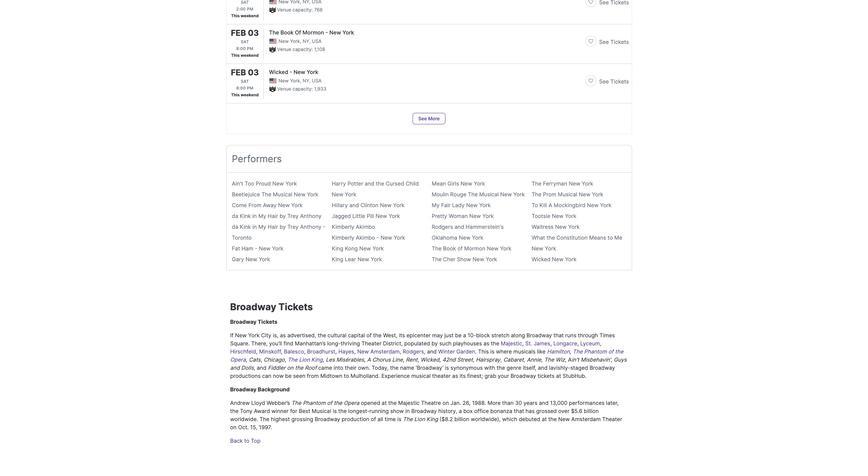 Task type: locate. For each thing, give the bounding box(es) containing it.
st.
[[525, 340, 532, 347]]

0 vertical spatial at
[[556, 373, 561, 380]]

more inside opened at the majestic theatre on jan. 26, 1988. more than 30 years and 13,000 performances later, the tony award winner for best musical is the longest-running show in broadway history, a box office bonanza that has grossed over $5.6 billion worldwide. the highest grossing broadway production of all time is
[[488, 400, 501, 407]]

to inside came into their own. today, the name 'broadway' is synonymous with the genre itself, and lavishly-staged broadway productions can now be seen from midtown to mulholland. experience musical theater as its finest; grab your broadway tickets at stubhub.
[[344, 373, 349, 380]]

garden
[[457, 349, 475, 355]]

akimbo for kimberly akimbo
[[356, 224, 375, 230]]

1 vertical spatial feb 03 sat 8:00 pm this weekend
[[231, 68, 259, 97]]

, left rent
[[403, 357, 404, 363]]

book up the cher at the bottom of the page
[[443, 245, 456, 252]]

2 pm from the top
[[247, 46, 254, 51]]

new york, ny, usa
[[279, 38, 322, 44], [279, 78, 322, 84]]

rodgers up oklahoma
[[432, 224, 453, 230]]

8:00 for the
[[236, 46, 246, 51]]

2 see tickets from the top
[[599, 78, 629, 85]]

guys
[[614, 357, 627, 363]]

2 vertical spatial capacity:
[[293, 86, 313, 92]]

1 akimbo from the top
[[356, 224, 375, 230]]

as right is,
[[280, 332, 286, 339]]

2 usa from the top
[[312, 78, 322, 84]]

2 vertical spatial pm
[[247, 86, 254, 91]]

its right west,
[[399, 332, 405, 339]]

0 vertical spatial phantom
[[584, 349, 607, 355]]

minskoff link
[[259, 349, 281, 355]]

0 vertical spatial usa
[[312, 38, 322, 44]]

, and fiddler on the roof
[[254, 365, 317, 372]]

see more
[[418, 116, 440, 121]]

2 hair from the top
[[268, 224, 278, 230]]

1 trey from the top
[[288, 213, 299, 220]]

grossed
[[536, 408, 557, 415]]

at down grossed
[[542, 416, 547, 423]]

, left 42nd on the right
[[440, 357, 441, 363]]

2 horizontal spatial on
[[443, 400, 449, 407]]

1 vertical spatial mormon
[[464, 245, 486, 252]]

0 horizontal spatial more
[[428, 116, 440, 121]]

0 vertical spatial more
[[428, 116, 440, 121]]

hair for da kink in my hair by trey anthony - toronto
[[268, 224, 278, 230]]

, up line
[[400, 349, 401, 355]]

1 horizontal spatial majestic
[[501, 340, 522, 347]]

1 vertical spatial my
[[258, 213, 266, 220]]

highest
[[271, 416, 290, 423]]

1 vertical spatial at
[[382, 400, 387, 407]]

york
[[343, 29, 354, 36], [307, 69, 318, 75], [286, 180, 297, 187], [474, 180, 485, 187], [582, 180, 593, 187], [307, 191, 318, 198], [345, 191, 356, 198], [514, 191, 525, 198], [592, 191, 604, 198], [291, 202, 303, 209], [393, 202, 405, 209], [479, 202, 491, 209], [600, 202, 612, 209], [389, 213, 400, 220], [483, 213, 494, 220], [565, 213, 577, 220], [568, 224, 580, 230], [394, 234, 405, 241], [472, 234, 484, 241], [272, 245, 283, 252], [373, 245, 384, 252], [500, 245, 512, 252], [545, 245, 556, 252], [259, 256, 270, 263], [371, 256, 382, 263], [486, 256, 497, 263], [565, 256, 577, 263], [248, 332, 260, 339]]

0 vertical spatial hair
[[268, 213, 278, 220]]

king kong new york link
[[332, 245, 384, 252]]

,
[[522, 340, 524, 347], [551, 340, 552, 347], [578, 340, 579, 347], [600, 340, 602, 347], [256, 349, 258, 355], [281, 349, 283, 355], [304, 349, 306, 355], [335, 349, 337, 355], [354, 349, 356, 355], [400, 349, 401, 355], [424, 349, 426, 355], [570, 349, 571, 355], [246, 357, 247, 363], [261, 357, 262, 363], [285, 357, 286, 363], [323, 357, 324, 363], [364, 357, 366, 363], [403, 357, 404, 363], [418, 357, 419, 363], [440, 357, 441, 363], [473, 357, 475, 363], [501, 357, 502, 363], [524, 357, 526, 363], [541, 357, 543, 363], [565, 357, 567, 363], [611, 357, 613, 363], [254, 365, 255, 372]]

king left the ($8.2
[[427, 416, 438, 423]]

0 horizontal spatial theater
[[362, 340, 382, 347]]

new inside harry potter and the cursed child new york
[[332, 191, 344, 198]]

for
[[290, 408, 297, 415]]

2 trey from the top
[[288, 224, 299, 230]]

the
[[376, 180, 384, 187], [547, 234, 555, 241], [318, 332, 326, 339], [373, 332, 382, 339], [491, 340, 499, 347], [615, 349, 624, 355], [295, 365, 303, 372], [390, 365, 399, 372], [497, 365, 505, 372], [334, 400, 342, 407], [388, 400, 397, 407], [230, 408, 239, 415], [338, 408, 347, 415], [549, 416, 557, 423]]

1 kink from the top
[[240, 213, 251, 220]]

amsterdam inside majestic , st. james , longacre , lyceum , hirschfeld , minskoff , balesco , broadhurst , hayes , new amsterdam , rodgers , and winter garden . this is where musicals like hamilton ,
[[371, 349, 400, 355]]

york, for of
[[290, 38, 301, 44]]

2 da from the top
[[232, 224, 238, 230]]

1 feb 03 sat 8:00 pm this weekend from the top
[[231, 28, 259, 58]]

at inside came into their own. today, the name 'broadway' is synonymous with the genre itself, and lavishly-staged broadway productions can now be seen from midtown to mulholland. experience musical theater as its finest; grab your broadway tickets at stubhub.
[[556, 373, 561, 380]]

rodgers inside majestic , st. james , longacre , lyceum , hirschfeld , minskoff , balesco , broadhurst , hayes , new amsterdam , rodgers , and winter garden . this is where musicals like hamilton ,
[[403, 349, 424, 355]]

0 horizontal spatial mormon
[[303, 29, 324, 36]]

and inside the guys and dolls
[[230, 365, 240, 372]]

2 weekend from the top
[[241, 53, 259, 58]]

0 vertical spatial weekend
[[241, 13, 259, 18]]

1 sat from the top
[[241, 39, 249, 44]]

its inside came into their own. today, the name 'broadway' is synonymous with the genre itself, and lavishly-staged broadway productions can now be seen from midtown to mulholland. experience musical theater as its finest; grab your broadway tickets at stubhub.
[[460, 373, 466, 380]]

broadway tickets up is,
[[230, 301, 313, 313]]

and inside came into their own. today, the name 'broadway' is synonymous with the genre itself, and lavishly-staged broadway productions can now be seen from midtown to mulholland. experience musical theater as its finest; grab your broadway tickets at stubhub.
[[538, 365, 548, 372]]

feb 03 sat 8:00 pm this weekend for the book of mormon - new york
[[231, 28, 259, 58]]

at inside opened at the majestic theatre on jan. 26, 1988. more than 30 years and 13,000 performances later, the tony award winner for best musical is the longest-running show in broadway history, a box office bonanza that has grossed over $5.6 billion worldwide. the highest grossing broadway production of all time is
[[382, 400, 387, 407]]

a right kill
[[549, 202, 552, 209]]

block
[[476, 332, 490, 339]]

0 vertical spatial ny,
[[303, 38, 311, 44]]

capacity: for of
[[293, 46, 313, 52]]

by down da kink in my hair by trey anthony
[[280, 224, 286, 230]]

0 vertical spatial broadway tickets
[[230, 301, 313, 313]]

hair
[[268, 213, 278, 220], [268, 224, 278, 230]]

what
[[532, 234, 545, 241]]

theater inside "($8.2 billion worldwide), which debuted at the new amsterdam theater on oct. 15, 1997."
[[602, 416, 622, 423]]

billion inside opened at the majestic theatre on jan. 26, 1988. more than 30 years and 13,000 performances later, the tony award winner for best musical is the longest-running show in broadway history, a box office bonanza that has grossed over $5.6 billion worldwide. the highest grossing broadway production of all time is
[[584, 408, 599, 415]]

musical right best
[[312, 408, 331, 415]]

billion down "performances"
[[584, 408, 599, 415]]

, up cats
[[256, 349, 258, 355]]

13,000
[[550, 400, 568, 407]]

capacity: left 1,108
[[293, 46, 313, 52]]

lion up the roof
[[299, 357, 310, 363]]

my inside da kink in my hair by trey anthony - toronto
[[258, 224, 266, 230]]

0 vertical spatial york,
[[290, 38, 301, 44]]

2 vertical spatial venue
[[277, 86, 291, 92]]

kill
[[540, 202, 547, 209]]

amsterdam down the $5.6 on the right of page
[[572, 416, 601, 423]]

cher
[[443, 256, 456, 263]]

, down rodgers link
[[418, 357, 419, 363]]

venue for the
[[277, 46, 291, 52]]

and left 'dolls'
[[230, 365, 240, 372]]

1 horizontal spatial rodgers
[[432, 224, 453, 230]]

moulin
[[432, 191, 449, 198]]

by for da kink in my hair by trey anthony - toronto
[[280, 224, 286, 230]]

trey for da kink in my hair by trey anthony - toronto
[[288, 224, 299, 230]]

us national flag image
[[269, 78, 277, 84]]

capacity: left 766
[[293, 7, 313, 13]]

andrew
[[230, 400, 250, 407]]

2 8:00 from the top
[[236, 86, 246, 91]]

1 kimberly from the top
[[332, 224, 354, 230]]

da down come
[[232, 213, 238, 220]]

musical up mockingbird
[[558, 191, 577, 198]]

1 horizontal spatial be
[[455, 332, 462, 339]]

genre
[[507, 365, 521, 372]]

2 vertical spatial wicked
[[421, 357, 440, 363]]

1 vertical spatial sat
[[241, 79, 249, 84]]

kimberly akimbo - new york link
[[332, 234, 405, 241]]

majestic down along
[[501, 340, 522, 347]]

trey inside da kink in my hair by trey anthony - toronto
[[288, 224, 299, 230]]

30
[[515, 400, 522, 407]]

book
[[281, 29, 294, 36], [443, 245, 456, 252]]

1 vertical spatial us national flag image
[[269, 39, 277, 44]]

03 for wicked - new york
[[248, 68, 259, 77]]

may
[[432, 332, 443, 339]]

da up toronto
[[232, 224, 238, 230]]

1 vertical spatial da
[[232, 224, 238, 230]]

1 horizontal spatial more
[[488, 400, 501, 407]]

1 horizontal spatial a
[[463, 332, 466, 339]]

0 vertical spatial majestic
[[501, 340, 522, 347]]

times
[[600, 332, 615, 339]]

lion
[[299, 357, 310, 363], [414, 416, 425, 423]]

2 vertical spatial see
[[418, 116, 427, 121]]

0 vertical spatial see
[[599, 39, 609, 45]]

1 horizontal spatial mormon
[[464, 245, 486, 252]]

0 vertical spatial book
[[281, 29, 294, 36]]

da inside da kink in my hair by trey anthony - toronto
[[232, 224, 238, 230]]

is up hairspray
[[491, 349, 495, 355]]

2 akimbo from the top
[[356, 234, 375, 241]]

misérables
[[336, 357, 364, 363]]

3 weekend from the top
[[241, 92, 259, 97]]

akimbo
[[356, 224, 375, 230], [356, 234, 375, 241]]

pretty woman new york
[[432, 213, 494, 220]]

my down come from away new york
[[258, 213, 266, 220]]

is inside majestic , st. james , longacre , lyceum , hirschfeld , minskoff , balesco , broadhurst , hayes , new amsterdam , rodgers , and winter garden . this is where musicals like hamilton ,
[[491, 349, 495, 355]]

0 vertical spatial 03
[[248, 28, 259, 38]]

1 horizontal spatial that
[[554, 332, 564, 339]]

roof
[[305, 365, 317, 372]]

lion down theatre on the bottom of the page
[[414, 416, 425, 423]]

rodgers inside the "rodgers and hammerstein's oklahoma new york"
[[432, 224, 453, 230]]

theater down later,
[[602, 416, 622, 423]]

my down da kink in my hair by trey anthony link
[[258, 224, 266, 230]]

potter
[[348, 180, 363, 187]]

1 ny, from the top
[[303, 38, 311, 44]]

anthony inside da kink in my hair by trey anthony - toronto
[[300, 224, 322, 230]]

1 vertical spatial phantom
[[303, 400, 326, 407]]

waitress new york
[[532, 224, 580, 230]]

2 vertical spatial on
[[230, 424, 237, 431]]

1 vertical spatial that
[[514, 408, 524, 415]]

2 venue from the top
[[277, 46, 291, 52]]

0 vertical spatial in
[[253, 213, 257, 220]]

2 vertical spatial by
[[432, 340, 438, 347]]

2 vertical spatial as
[[452, 373, 458, 380]]

new inside "($8.2 billion worldwide), which debuted at the new amsterdam theater on oct. 15, 1997."
[[558, 416, 570, 423]]

guys and dolls
[[230, 357, 627, 372]]

2 vertical spatial weekend
[[241, 92, 259, 97]]

0 vertical spatial to
[[608, 234, 613, 241]]

1 horizontal spatial amsterdam
[[572, 416, 601, 423]]

feb
[[231, 28, 246, 38], [231, 68, 246, 77]]

the inside "($8.2 billion worldwide), which debuted at the new amsterdam theater on oct. 15, 1997."
[[549, 416, 557, 423]]

finest;
[[467, 373, 483, 380]]

0 vertical spatial theater
[[362, 340, 382, 347]]

- inside da kink in my hair by trey anthony - toronto
[[323, 224, 326, 230]]

book for of
[[281, 29, 294, 36]]

of left all
[[371, 416, 376, 423]]

that inside if new york city is, as advertised, the cultural capital of the west, its epicenter may just be a 10-block stretch along broadway that runs through times square. there, you'll find manhattan's long-thriving theater district, populated by such playhouses as the
[[554, 332, 564, 339]]

majestic up show
[[398, 400, 420, 407]]

new york, ny, usa up venue capacity: 1,933
[[279, 78, 322, 84]]

show
[[457, 256, 471, 263]]

wicked - new york
[[269, 69, 318, 75]]

mean girls new york link
[[432, 180, 485, 187]]

1 vertical spatial see
[[599, 78, 609, 85]]

0 horizontal spatial a
[[459, 408, 462, 415]]

at up running
[[382, 400, 387, 407]]

hillary and clinton new york link
[[332, 202, 405, 209]]

over
[[559, 408, 570, 415]]

the up 1997.
[[260, 416, 269, 423]]

1 vertical spatial majestic
[[398, 400, 420, 407]]

1 vertical spatial to
[[344, 373, 349, 380]]

be down , and fiddler on the roof
[[285, 373, 292, 380]]

03 for the book of mormon - new york
[[248, 28, 259, 38]]

longacre link
[[554, 340, 578, 347]]

andrew lloyd webber's the phantom of the opera
[[230, 400, 359, 407]]

1 horizontal spatial its
[[460, 373, 466, 380]]

1 da from the top
[[232, 213, 238, 220]]

1 vertical spatial theater
[[602, 416, 622, 423]]

1 vertical spatial kimberly
[[332, 234, 354, 241]]

0 vertical spatial feb 03 sat 8:00 pm this weekend
[[231, 28, 259, 58]]

musical
[[411, 373, 431, 380]]

kink inside da kink in my hair by trey anthony - toronto
[[240, 224, 251, 230]]

sat left us national flag icon
[[241, 79, 249, 84]]

came into their own. today, the name 'broadway' is synonymous with the genre itself, and lavishly-staged broadway productions can now be seen from midtown to mulholland. experience musical theater as its finest; grab your broadway tickets at stubhub.
[[230, 365, 615, 380]]

0 vertical spatial billion
[[584, 408, 599, 415]]

1 vertical spatial feb
[[231, 68, 246, 77]]

my left the fair
[[432, 202, 440, 209]]

mormon for of
[[303, 29, 324, 36]]

tony
[[240, 408, 253, 415]]

1 venue from the top
[[277, 7, 291, 13]]

the prom musical new york
[[532, 191, 604, 198]]

by inside da kink in my hair by trey anthony - toronto
[[280, 224, 286, 230]]

square.
[[230, 340, 250, 347]]

feb 03 sat 8:00 pm this weekend down 2:00 pm this weekend
[[231, 28, 259, 58]]

as inside came into their own. today, the name 'broadway' is synonymous with the genre itself, and lavishly-staged broadway productions can now be seen from midtown to mulholland. experience musical theater as its finest; grab your broadway tickets at stubhub.
[[452, 373, 458, 380]]

, down minskoff link
[[261, 357, 262, 363]]

, down longacre link
[[570, 349, 571, 355]]

- right of
[[326, 29, 328, 36]]

1 03 from the top
[[248, 28, 259, 38]]

trey down da kink in my hair by trey anthony link
[[288, 224, 299, 230]]

harry
[[332, 180, 346, 187]]

wicked new york link
[[532, 256, 577, 263]]

anthony for da kink in my hair by trey anthony
[[300, 213, 322, 220]]

hair inside da kink in my hair by trey anthony - toronto
[[268, 224, 278, 230]]

kink for da kink in my hair by trey anthony - toronto
[[240, 224, 251, 230]]

rodgers and hammerstein's oklahoma new york link
[[432, 224, 504, 241]]

in for da kink in my hair by trey anthony - toronto
[[253, 224, 257, 230]]

, up hamilton
[[551, 340, 552, 347]]

1 weekend from the top
[[241, 13, 259, 18]]

populated
[[404, 340, 430, 347]]

of right capital
[[367, 332, 372, 339]]

and inside opened at the majestic theatre on jan. 26, 1988. more than 30 years and 13,000 performances later, the tony award winner for best musical is the longest-running show in broadway history, a box office bonanza that has grossed over $5.6 billion worldwide. the highest grossing broadway production of all time is
[[539, 400, 549, 407]]

new york, ny, usa for new
[[279, 78, 322, 84]]

0 horizontal spatial a
[[367, 357, 371, 363]]

3 pm from the top
[[247, 86, 254, 91]]

1 vertical spatial 03
[[248, 68, 259, 77]]

jagged little pill new york
[[332, 213, 400, 220]]

1 vertical spatial more
[[488, 400, 501, 407]]

me
[[615, 234, 623, 241]]

oklahoma
[[432, 234, 457, 241]]

is inside came into their own. today, the name 'broadway' is synonymous with the genre itself, and lavishly-staged broadway productions can now be seen from midtown to mulholland. experience musical theater as its finest; grab your broadway tickets at stubhub.
[[445, 365, 449, 372]]

1 vertical spatial amsterdam
[[572, 416, 601, 423]]

1 vertical spatial ny,
[[303, 78, 311, 84]]

king lear new york link
[[332, 256, 382, 263]]

of
[[458, 245, 463, 252], [367, 332, 372, 339], [609, 349, 614, 355], [327, 400, 332, 407], [371, 416, 376, 423]]

new inside the "rodgers and hammerstein's oklahoma new york"
[[459, 234, 471, 241]]

sat for wicked - new york
[[241, 79, 249, 84]]

fat ham - new york link
[[232, 245, 283, 252]]

beetlejuice
[[232, 191, 260, 198]]

1 vertical spatial pm
[[247, 46, 254, 51]]

1 york, from the top
[[290, 38, 301, 44]]

thriving
[[341, 340, 360, 347]]

0 horizontal spatial billion
[[455, 416, 469, 423]]

0 vertical spatial akimbo
[[356, 224, 375, 230]]

0 vertical spatial wicked
[[269, 69, 288, 75]]

broadway tickets up city
[[230, 319, 278, 325]]

1 horizontal spatial book
[[443, 245, 456, 252]]

be right just
[[455, 332, 462, 339]]

akimbo down jagged little pill new york link
[[356, 224, 375, 230]]

0 vertical spatial mormon
[[303, 29, 324, 36]]

to inside button
[[244, 438, 249, 445]]

0 vertical spatial capacity:
[[293, 7, 313, 13]]

york, down wicked - new york
[[290, 78, 301, 84]]

back
[[230, 438, 243, 445]]

da for da kink in my hair by trey anthony
[[232, 213, 238, 220]]

rouge
[[450, 191, 467, 198]]

come from away new york link
[[232, 202, 303, 209]]

0 vertical spatial as
[[280, 332, 286, 339]]

2 ny, from the top
[[303, 78, 311, 84]]

the down show
[[403, 416, 413, 423]]

0 horizontal spatial lion
[[299, 357, 310, 363]]

2 new york, ny, usa from the top
[[279, 78, 322, 84]]

the down balesco
[[288, 357, 298, 363]]

2 sat from the top
[[241, 79, 249, 84]]

phantom up misbehavin'
[[584, 349, 607, 355]]

gary
[[232, 256, 244, 263]]

sat for the book of mormon - new york
[[241, 39, 249, 44]]

york, for new
[[290, 78, 301, 84]]

03
[[248, 28, 259, 38], [248, 68, 259, 77]]

weekend inside 2:00 pm this weekend
[[241, 13, 259, 18]]

0 vertical spatial by
[[280, 213, 286, 220]]

kink down come
[[240, 213, 251, 220]]

weekend for the book of mormon - new york
[[241, 53, 259, 58]]

0 vertical spatial new york, ny, usa
[[279, 38, 322, 44]]

new york, ny, usa up venue capacity: 1,108
[[279, 38, 322, 44]]

2 feb from the top
[[231, 68, 246, 77]]

feb 03 sat 8:00 pm this weekend for wicked - new york
[[231, 68, 259, 97]]

see for wicked - new york
[[599, 78, 609, 85]]

the left wiz
[[545, 357, 554, 363]]

moulin rouge the musical new york
[[432, 191, 525, 198]]

opera up the longest-
[[344, 400, 359, 407]]

and right "potter"
[[365, 180, 374, 187]]

2 york, from the top
[[290, 78, 301, 84]]

2 horizontal spatial to
[[608, 234, 613, 241]]

1 feb from the top
[[231, 28, 246, 38]]

1 vertical spatial venue
[[277, 46, 291, 52]]

see for the book of mormon - new york
[[599, 39, 609, 45]]

performances
[[569, 400, 605, 407]]

sat down 2:00 pm this weekend
[[241, 39, 249, 44]]

1 vertical spatial trey
[[288, 224, 299, 230]]

1 anthony from the top
[[300, 213, 322, 220]]

majestic link
[[501, 340, 522, 347]]

0 vertical spatial see tickets
[[599, 39, 629, 45]]

majestic inside opened at the majestic theatre on jan. 26, 1988. more than 30 years and 13,000 performances later, the tony award winner for best musical is the longest-running show in broadway history, a box office bonanza that has grossed over $5.6 billion worldwide. the highest grossing broadway production of all time is
[[398, 400, 420, 407]]

0 horizontal spatial its
[[399, 332, 405, 339]]

a inside opened at the majestic theatre on jan. 26, 1988. more than 30 years and 13,000 performances later, the tony award winner for best musical is the longest-running show in broadway history, a box office bonanza that has grossed over $5.6 billion worldwide. the highest grossing broadway production of all time is
[[459, 408, 462, 415]]

3 capacity: from the top
[[293, 86, 313, 92]]

opera down hirschfeld
[[230, 357, 246, 363]]

2 capacity: from the top
[[293, 46, 313, 52]]

2 horizontal spatial wicked
[[532, 256, 551, 263]]

0 horizontal spatial phantom
[[303, 400, 326, 407]]

of inside the phantom of the opera
[[609, 349, 614, 355]]

, up , cats , chicago , the lion king , les misérables , a chorus line , rent , wicked , 42nd street , hairspray , cabaret , annie , the wiz , a in't misbehavin' ,
[[424, 349, 426, 355]]

1 horizontal spatial at
[[542, 416, 547, 423]]

cursed
[[386, 180, 404, 187]]

, up , and fiddler on the roof
[[285, 357, 286, 363]]

1 8:00 from the top
[[236, 46, 246, 51]]

capacity: left '1,933'
[[293, 86, 313, 92]]

2 03 from the top
[[248, 68, 259, 77]]

2 kink from the top
[[240, 224, 251, 230]]

2 horizontal spatial at
[[556, 373, 561, 380]]

my for da kink in my hair by trey anthony
[[258, 213, 266, 220]]

time
[[385, 416, 396, 423]]

0 horizontal spatial as
[[280, 332, 286, 339]]

0 horizontal spatial that
[[514, 408, 524, 415]]

0 horizontal spatial be
[[285, 373, 292, 380]]

akimbo up king kong new york
[[356, 234, 375, 241]]

1 usa from the top
[[312, 38, 322, 44]]

in inside da kink in my hair by trey anthony - toronto
[[253, 224, 257, 230]]

kimberly up kong
[[332, 234, 354, 241]]

theater
[[362, 340, 382, 347], [602, 416, 622, 423]]

hair for da kink in my hair by trey anthony
[[268, 213, 278, 220]]

0 vertical spatial rodgers
[[432, 224, 453, 230]]

as right theater
[[452, 373, 458, 380]]

the inside harry potter and the cursed child new york
[[376, 180, 384, 187]]

itself,
[[523, 365, 537, 372]]

1 vertical spatial its
[[460, 373, 466, 380]]

0 vertical spatial opera
[[230, 357, 246, 363]]

mormon up 'the cher show new york'
[[464, 245, 486, 252]]

- up king kong new york
[[377, 234, 379, 241]]

, down cats
[[254, 365, 255, 372]]

kong
[[345, 245, 358, 252]]

hair down away on the top left of the page
[[268, 213, 278, 220]]

2 kimberly from the top
[[332, 234, 354, 241]]

0 horizontal spatial to
[[244, 438, 249, 445]]

the inside the phantom of the opera
[[573, 349, 583, 355]]

pm inside 2:00 pm this weekend
[[247, 6, 254, 12]]

1 new york, ny, usa from the top
[[279, 38, 322, 44]]

and inside majestic , st. james , longacre , lyceum , hirschfeld , minskoff , balesco , broadhurst , hayes , new amsterdam , rodgers , and winter garden . this is where musicals like hamilton ,
[[427, 349, 437, 355]]

be inside if new york city is, as advertised, the cultural capital of the west, its epicenter may just be a 10-block stretch along broadway that runs through times square. there, you'll find manhattan's long-thriving theater district, populated by such playhouses as the
[[455, 332, 462, 339]]

1 vertical spatial lion
[[414, 416, 425, 423]]

the inside the phantom of the opera
[[615, 349, 624, 355]]

2 horizontal spatial as
[[484, 340, 490, 347]]

0 vertical spatial us national flag image
[[269, 0, 277, 4]]

1 see tickets from the top
[[599, 39, 629, 45]]

wicked up 'broadway'
[[421, 357, 440, 363]]

1 vertical spatial capacity:
[[293, 46, 313, 52]]

2 vertical spatial to
[[244, 438, 249, 445]]

- up venue capacity: 1,933
[[290, 69, 292, 75]]

1 horizontal spatial wicked
[[421, 357, 440, 363]]

2:00
[[236, 6, 246, 12]]

billion down box
[[455, 416, 469, 423]]

0 vertical spatial its
[[399, 332, 405, 339]]

1 pm from the top
[[247, 6, 254, 12]]

majestic
[[501, 340, 522, 347], [398, 400, 420, 407]]

1 vertical spatial weekend
[[241, 53, 259, 58]]

, left "les"
[[323, 357, 324, 363]]

broadway up if
[[230, 319, 257, 325]]

1 us national flag image from the top
[[269, 0, 277, 4]]

theater
[[432, 373, 451, 380]]

2 feb 03 sat 8:00 pm this weekend from the top
[[231, 68, 259, 97]]

theater up new amsterdam link
[[362, 340, 382, 347]]

1 hair from the top
[[268, 213, 278, 220]]

winner
[[272, 408, 289, 415]]

trey up da kink in my hair by trey anthony - toronto
[[288, 213, 299, 220]]

2 anthony from the top
[[300, 224, 322, 230]]

cats
[[249, 357, 261, 363]]

1 horizontal spatial theater
[[602, 416, 622, 423]]

broadway up st. james link at right
[[527, 332, 552, 339]]

us national flag image
[[269, 0, 277, 4], [269, 39, 277, 44]]

on inside "($8.2 billion worldwide), which debuted at the new amsterdam theater on oct. 15, 1997."
[[230, 424, 237, 431]]

hirschfeld
[[230, 349, 256, 355]]

the prom musical new york link
[[532, 191, 604, 198]]

on up history,
[[443, 400, 449, 407]]

usa up 1,108
[[312, 38, 322, 44]]

1 horizontal spatial phantom
[[584, 349, 607, 355]]

the cher show new york
[[432, 256, 497, 263]]

3 venue from the top
[[277, 86, 291, 92]]

2 broadway tickets from the top
[[230, 319, 278, 325]]

1 horizontal spatial a
[[549, 202, 552, 209]]

performers
[[232, 153, 282, 165]]



Task type: vqa. For each thing, say whether or not it's contained in the screenshot.
1,108 in the top of the page
yes



Task type: describe. For each thing, give the bounding box(es) containing it.
2 horizontal spatial a
[[568, 357, 572, 363]]

a inside if new york city is, as advertised, the cultural capital of the west, its epicenter may just be a 10-block stretch along broadway that runs through times square. there, you'll find manhattan's long-thriving theater district, populated by such playhouses as the
[[463, 332, 466, 339]]

musical inside opened at the majestic theatre on jan. 26, 1988. more than 30 years and 13,000 performances later, the tony award winner for best musical is the longest-running show in broadway history, a box office bonanza that has grossed over $5.6 billion worldwide. the highest grossing broadway production of all time is
[[312, 408, 331, 415]]

just
[[445, 332, 454, 339]]

lloyd
[[251, 400, 265, 407]]

st. james link
[[525, 340, 551, 347]]

this inside majestic , st. james , longacre , lyceum , hirschfeld , minskoff , balesco , broadhurst , hayes , new amsterdam , rodgers , and winter garden . this is where musicals like hamilton ,
[[478, 349, 489, 355]]

and inside the "rodgers and hammerstein's oklahoma new york"
[[455, 224, 464, 230]]

, up the lion king link
[[304, 349, 306, 355]]

background
[[258, 386, 290, 393]]

1 vertical spatial as
[[484, 340, 490, 347]]

usa for mormon
[[312, 38, 322, 44]]

york inside harry potter and the cursed child new york
[[345, 191, 356, 198]]

its inside if new york city is, as advertised, the cultural capital of the west, its epicenter may just be a 10-block stretch along broadway that runs through times square. there, you'll find manhattan's long-thriving theater district, populated by such playhouses as the
[[399, 332, 405, 339]]

new inside if new york city is, as advertised, the cultural capital of the west, its epicenter may just be a 10-block stretch along broadway that runs through times square. there, you'll find manhattan's long-thriving theater district, populated by such playhouses as the
[[235, 332, 247, 339]]

see tickets for the book of mormon - new york
[[599, 39, 629, 45]]

1 horizontal spatial opera
[[344, 400, 359, 407]]

my for da kink in my hair by trey anthony - toronto
[[258, 224, 266, 230]]

balesco link
[[284, 349, 304, 355]]

, left lyceum
[[578, 340, 579, 347]]

, up synonymous at right
[[473, 357, 475, 363]]

, down you'll
[[281, 349, 283, 355]]

musical up my fair lady new york link
[[479, 191, 499, 198]]

pm for the book of mormon - new york
[[247, 46, 254, 51]]

the inside what the constitution means to me new york
[[547, 234, 555, 241]]

- right ham
[[255, 245, 257, 252]]

weekend for wicked - new york
[[241, 92, 259, 97]]

kimberly for kimberly akimbo - new york
[[332, 234, 354, 241]]

of up show
[[458, 245, 463, 252]]

new york, ny, usa for of
[[279, 38, 322, 44]]

misbehavin'
[[581, 357, 611, 363]]

history,
[[438, 408, 457, 415]]

harry potter and the cursed child new york link
[[332, 180, 419, 198]]

chorus
[[372, 357, 391, 363]]

playhouses
[[453, 340, 482, 347]]

the up come from away new york link
[[262, 191, 271, 198]]

running
[[370, 408, 389, 415]]

line
[[392, 357, 403, 363]]

.
[[475, 349, 477, 355]]

, left in't
[[565, 357, 567, 363]]

fat ham - new york
[[232, 245, 283, 252]]

by inside if new york city is, as advertised, the cultural capital of the west, its epicenter may just be a 10-block stretch along broadway that runs through times square. there, you'll find manhattan's long-thriving theater district, populated by such playhouses as the
[[432, 340, 438, 347]]

the down oklahoma
[[432, 245, 442, 252]]

new inside what the constitution means to me new york
[[532, 245, 544, 252]]

1988.
[[472, 400, 486, 407]]

rodgers and hammerstein's oklahoma new york
[[432, 224, 504, 241]]

billion inside "($8.2 billion worldwide), which debuted at the new amsterdam theater on oct. 15, 1997."
[[455, 416, 469, 423]]

with
[[484, 365, 495, 372]]

ny, for york
[[303, 78, 311, 84]]

da kink in my hair by trey anthony link
[[232, 213, 322, 220]]

more inside button
[[428, 116, 440, 121]]

jagged little pill new york link
[[332, 213, 400, 220]]

to
[[532, 202, 538, 209]]

wicked for wicked - new york
[[269, 69, 288, 75]]

later,
[[606, 400, 619, 407]]

hillary and clinton new york
[[332, 202, 405, 209]]

opened at the majestic theatre on jan. 26, 1988. more than 30 years and 13,000 performances later, the tony award winner for best musical is the longest-running show in broadway history, a box office bonanza that has grossed over $5.6 billion worldwide. the highest grossing broadway production of all time is
[[230, 400, 619, 423]]

pm for wicked - new york
[[247, 86, 254, 91]]

majestic inside majestic , st. james , longacre , lyceum , hirschfeld , minskoff , balesco , broadhurst , hayes , new amsterdam , rodgers , and winter garden . this is where musicals like hamilton ,
[[501, 340, 522, 347]]

of down midtown
[[327, 400, 332, 407]]

away
[[263, 202, 277, 209]]

musicals
[[514, 349, 536, 355]]

ain't too proud new york
[[232, 180, 297, 187]]

of
[[295, 29, 301, 36]]

the left the cher at the bottom of the page
[[432, 256, 442, 263]]

york inside the "rodgers and hammerstein's oklahoma new york"
[[472, 234, 484, 241]]

wicked new york
[[532, 256, 577, 263]]

the inside opened at the majestic theatre on jan. 26, 1988. more than 30 years and 13,000 performances later, the tony award winner for best musical is the longest-running show in broadway history, a box office bonanza that has grossed over $5.6 billion worldwide. the highest grossing broadway production of all time is
[[260, 416, 269, 423]]

da kink in my hair by trey anthony
[[232, 213, 322, 220]]

2 us national flag image from the top
[[269, 39, 277, 44]]

ferryman
[[543, 180, 567, 187]]

, down musicals at the right of page
[[524, 357, 526, 363]]

all
[[378, 416, 383, 423]]

0 vertical spatial on
[[287, 365, 294, 372]]

pretty woman new york link
[[432, 213, 494, 220]]

0 vertical spatial my
[[432, 202, 440, 209]]

my fair lady new york link
[[432, 202, 491, 209]]

york inside what the constitution means to me new york
[[545, 245, 556, 252]]

ham
[[242, 245, 253, 252]]

mockingbird
[[554, 202, 586, 209]]

capacity: for new
[[293, 86, 313, 92]]

mormon for of
[[464, 245, 486, 252]]

if new york city is, as advertised, the cultural capital of the west, its epicenter may just be a 10-block stretch along broadway that runs through times square. there, you'll find manhattan's long-thriving theater district, populated by such playhouses as the
[[230, 332, 615, 347]]

trey for da kink in my hair by trey anthony
[[288, 213, 299, 220]]

this inside 2:00 pm this weekend
[[231, 13, 240, 18]]

than
[[502, 400, 514, 407]]

1 capacity: from the top
[[293, 7, 313, 13]]

where
[[496, 349, 512, 355]]

office
[[474, 408, 489, 415]]

fair
[[441, 202, 451, 209]]

venue capacity: 766
[[277, 7, 323, 13]]

the book of mormon new york link
[[432, 245, 512, 252]]

in for da kink in my hair by trey anthony
[[253, 213, 257, 220]]

($8.2
[[440, 416, 453, 423]]

award
[[254, 408, 270, 415]]

is,
[[273, 332, 279, 339]]

girls
[[448, 180, 459, 187]]

usa for york
[[312, 78, 322, 84]]

, down "like"
[[541, 357, 543, 363]]

top
[[251, 438, 261, 445]]

opera inside the phantom of the opera
[[230, 357, 246, 363]]

that inside opened at the majestic theatre on jan. 26, 1988. more than 30 years and 13,000 performances later, the tony award winner for best musical is the longest-running show in broadway history, a box office bonanza that has grossed over $5.6 billion worldwide. the highest grossing broadway production of all time is
[[514, 408, 524, 415]]

experience
[[382, 373, 410, 380]]

longest-
[[348, 408, 370, 415]]

0 vertical spatial lion
[[299, 357, 310, 363]]

766
[[314, 7, 323, 13]]

and up can
[[257, 365, 266, 372]]

be inside came into their own. today, the name 'broadway' is synonymous with the genre itself, and lavishly-staged broadway productions can now be seen from midtown to mulholland. experience musical theater as its finest; grab your broadway tickets at stubhub.
[[285, 373, 292, 380]]

wiz
[[556, 357, 565, 363]]

lavishly-
[[549, 365, 571, 372]]

is left the longest-
[[333, 408, 337, 415]]

8:00 for wicked
[[236, 86, 246, 91]]

, left st.
[[522, 340, 524, 347]]

1,933
[[314, 86, 327, 92]]

in inside opened at the majestic theatre on jan. 26, 1988. more than 30 years and 13,000 performances later, the tony award winner for best musical is the longest-running show in broadway history, a box office bonanza that has grossed over $5.6 billion worldwide. the highest grossing broadway production of all time is
[[406, 408, 410, 415]]

you'll
[[269, 340, 282, 347]]

is down show
[[397, 416, 402, 423]]

new inside majestic , st. james , longacre , lyceum , hirschfeld , minskoff , balesco , broadhurst , hayes , new amsterdam , rodgers , and winter garden . this is where musicals like hamilton ,
[[357, 349, 369, 355]]

tickets
[[538, 373, 555, 380]]

, left guys
[[611, 357, 613, 363]]

feb for the
[[231, 28, 246, 38]]

and inside harry potter and the cursed child new york
[[365, 180, 374, 187]]

musical up away on the top left of the page
[[273, 191, 292, 198]]

broadway down productions
[[230, 386, 257, 393]]

my fair lady new york
[[432, 202, 491, 209]]

cultural
[[328, 332, 347, 339]]

pill
[[367, 213, 374, 220]]

today,
[[372, 365, 389, 372]]

of inside opened at the majestic theatre on jan. 26, 1988. more than 30 years and 13,000 performances later, the tony award winner for best musical is the longest-running show in broadway history, a box office bonanza that has grossed over $5.6 billion worldwide. the highest grossing broadway production of all time is
[[371, 416, 376, 423]]

opened
[[361, 400, 380, 407]]

york inside if new york city is, as advertised, the cultural capital of the west, its epicenter may just be a 10-block stretch along broadway that runs through times square. there, you'll find manhattan's long-thriving theater district, populated by such playhouses as the
[[248, 332, 260, 339]]

kimberly for kimberly akimbo
[[332, 224, 354, 230]]

hamilton link
[[547, 349, 570, 355]]

broadway down itself,
[[511, 373, 536, 380]]

, left cats
[[246, 357, 247, 363]]

king left 'lear'
[[332, 256, 343, 263]]

see inside button
[[418, 116, 427, 121]]

capital
[[348, 332, 365, 339]]

to kill a mockingbird new york link
[[532, 202, 612, 209]]

seen
[[293, 373, 306, 380]]

king down broadhurst
[[311, 357, 323, 363]]

waitress
[[532, 224, 554, 230]]

winter
[[438, 349, 455, 355]]

lyceum
[[581, 340, 600, 347]]

feb for wicked
[[231, 68, 246, 77]]

synonymous
[[451, 365, 483, 372]]

broadway up the lion king
[[412, 408, 437, 415]]

phantom inside the phantom of the opera
[[584, 349, 607, 355]]

1 broadway tickets from the top
[[230, 301, 313, 313]]

'broadway'
[[416, 365, 444, 372]]

akimbo for kimberly akimbo - new york
[[356, 234, 375, 241]]

own.
[[358, 365, 370, 372]]

the left ferryman
[[532, 180, 542, 187]]

wicked for wicked new york
[[532, 256, 551, 263]]

the up to
[[532, 191, 542, 198]]

to inside what the constitution means to me new york
[[608, 234, 613, 241]]

dolls
[[241, 365, 254, 372]]

by for da kink in my hair by trey anthony
[[280, 213, 286, 220]]

best
[[299, 408, 310, 415]]

king left kong
[[332, 245, 343, 252]]

broadway up city
[[230, 301, 276, 313]]

, down thriving
[[354, 349, 356, 355]]

there,
[[251, 340, 268, 347]]

tootsie
[[532, 213, 551, 220]]

kink for da kink in my hair by trey anthony
[[240, 213, 251, 220]]

of inside if new york city is, as advertised, the cultural capital of the west, its epicenter may just be a 10-block stretch along broadway that runs through times square. there, you'll find manhattan's long-thriving theater district, populated by such playhouses as the
[[367, 332, 372, 339]]

mulholland.
[[351, 373, 380, 380]]

book for of
[[443, 245, 456, 252]]

da for da kink in my hair by trey anthony - toronto
[[232, 224, 238, 230]]

stretch
[[492, 332, 510, 339]]

, down long-
[[335, 349, 337, 355]]

ain't
[[232, 180, 243, 187]]

clinton
[[361, 202, 379, 209]]

anthony for da kink in my hair by trey anthony - toronto
[[300, 224, 322, 230]]

the up for on the left bottom of page
[[292, 400, 301, 407]]

the cher show new york link
[[432, 256, 497, 263]]

broadway down misbehavin'
[[590, 365, 615, 372]]

see tickets for wicked - new york
[[599, 78, 629, 85]]

venue for wicked
[[277, 86, 291, 92]]

fiddler
[[268, 365, 286, 372]]

mean
[[432, 180, 446, 187]]

has
[[526, 408, 535, 415]]

broadhurst
[[307, 349, 335, 355]]

, down where
[[501, 357, 502, 363]]

ny, for mormon
[[303, 38, 311, 44]]

at inside "($8.2 billion worldwide), which debuted at the new amsterdam theater on oct. 15, 1997."
[[542, 416, 547, 423]]

majestic , st. james , longacre , lyceum , hirschfeld , minskoff , balesco , broadhurst , hayes , new amsterdam , rodgers , and winter garden . this is where musicals like hamilton ,
[[230, 340, 602, 355]]

, down 'times'
[[600, 340, 602, 347]]

($8.2 billion worldwide), which debuted at the new amsterdam theater on oct. 15, 1997.
[[230, 416, 622, 431]]

broadway inside if new york city is, as advertised, the cultural capital of the west, its epicenter may just be a 10-block stretch along broadway that runs through times square. there, you'll find manhattan's long-thriving theater district, populated by such playhouses as the
[[527, 332, 552, 339]]

on inside opened at the majestic theatre on jan. 26, 1988. more than 30 years and 13,000 performances later, the tony award winner for best musical is the longest-running show in broadway history, a box office bonanza that has grossed over $5.6 billion worldwide. the highest grossing broadway production of all time is
[[443, 400, 449, 407]]

theater inside if new york city is, as advertised, the cultural capital of the west, its epicenter may just be a 10-block stretch along broadway that runs through times square. there, you'll find manhattan's long-thriving theater district, populated by such playhouses as the
[[362, 340, 382, 347]]

amsterdam inside "($8.2 billion worldwide), which debuted at the new amsterdam theater on oct. 15, 1997."
[[572, 416, 601, 423]]

the right rouge
[[468, 191, 478, 198]]

the left of
[[269, 29, 279, 36]]

and up little
[[349, 202, 359, 209]]

broadway right grossing at left bottom
[[315, 416, 340, 423]]

, up own.
[[364, 357, 366, 363]]

kimberly akimbo link
[[332, 224, 375, 230]]

minskoff
[[259, 349, 281, 355]]

jan.
[[451, 400, 461, 407]]



